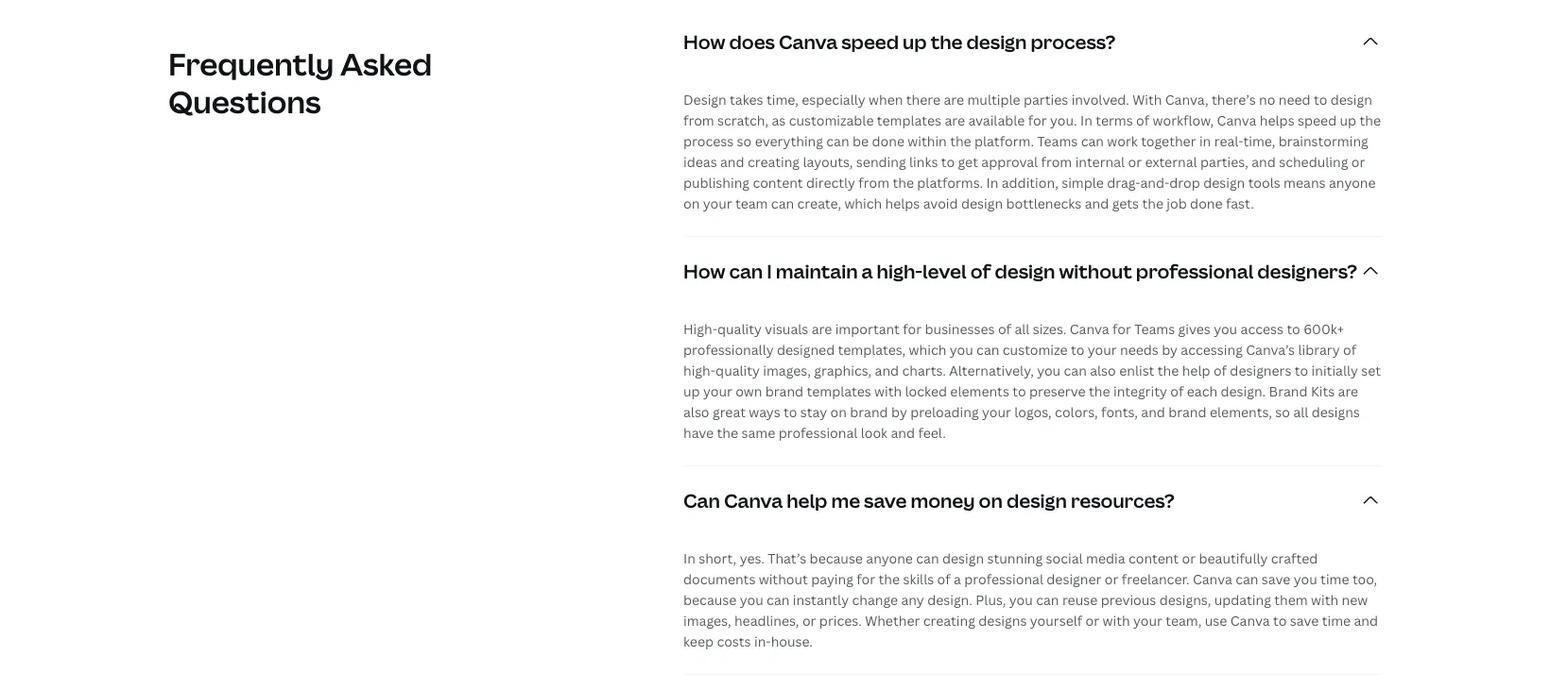 Task type: vqa. For each thing, say whether or not it's contained in the screenshot.
the james peterson image
no



Task type: describe. For each thing, give the bounding box(es) containing it.
can up alternatively,
[[976, 341, 999, 359]]

need
[[1279, 90, 1311, 108]]

you down crafted on the bottom of page
[[1294, 570, 1317, 588]]

brainstorming
[[1278, 132, 1368, 150]]

library
[[1298, 341, 1340, 359]]

of inside design takes time, especially when there are multiple parties involved. with canva, there's no need to design from scratch, as customizable templates are available for you. in terms of workflow, canva helps speed up the process so everything can be done within the platform. teams can work together in real-time, brainstorming ideas and creating layouts, sending links to get approval from internal or external parties, and scheduling or publishing content directly from the platforms. in addition, simple drag-and-drop design tools means anyone on your team can create, which helps avoid design bottlenecks and gets the job done fast.
[[1136, 111, 1150, 129]]

2 horizontal spatial brand
[[1168, 403, 1207, 421]]

you.
[[1050, 111, 1077, 129]]

high- inside how can i maintain a high-level of design without professional designers? dropdown button
[[877, 258, 923, 284]]

or down reuse
[[1086, 612, 1099, 630]]

and right look
[[891, 424, 915, 442]]

for up needs
[[1112, 320, 1131, 338]]

level
[[923, 258, 966, 284]]

can up updating
[[1235, 570, 1258, 588]]

design down platforms.
[[961, 194, 1003, 212]]

preserve
[[1029, 382, 1086, 400]]

process
[[683, 132, 734, 150]]

addition,
[[1002, 173, 1058, 191]]

on inside design takes time, especially when there are multiple parties involved. with canva, there's no need to design from scratch, as customizable templates are available for you. in terms of workflow, canva helps speed up the process so everything can be done within the platform. teams can work together in real-time, brainstorming ideas and creating layouts, sending links to get approval from internal or external parties, and scheduling or publishing content directly from the platforms. in addition, simple drag-and-drop design tools means anyone on your team can create, which helps avoid design bottlenecks and gets the job done fast.
[[683, 194, 700, 212]]

to right need
[[1314, 90, 1327, 108]]

create,
[[797, 194, 841, 212]]

there
[[906, 90, 941, 108]]

creating inside in short, yes. that's because anyone can design stunning social media content or beautifully crafted documents without paying for the skills of a professional designer or freelancer. canva can save you time too, because you can instantly change any design. plus, you can reuse previous designs, updating them with new images, headlines, or prices. whether creating designs yourself or with your team, use canva to save time and keep costs in-house.
[[923, 612, 975, 630]]

within
[[908, 132, 947, 150]]

can right team
[[771, 194, 794, 212]]

for inside in short, yes. that's because anyone can design stunning social media content or beautifully crafted documents without paying for the skills of a professional designer or freelancer. canva can save you time too, because you can instantly change any design. plus, you can reuse previous designs, updating them with new images, headlines, or prices. whether creating designs yourself or with your team, use canva to save time and keep costs in-house.
[[857, 570, 875, 588]]

for inside design takes time, especially when there are multiple parties involved. with canva, there's no need to design from scratch, as customizable templates are available for you. in terms of workflow, canva helps speed up the process so everything can be done within the platform. teams can work together in real-time, brainstorming ideas and creating layouts, sending links to get approval from internal or external parties, and scheduling or publishing content directly from the platforms. in addition, simple drag-and-drop design tools means anyone on your team can create, which helps avoid design bottlenecks and gets the job done fast.
[[1028, 111, 1047, 129]]

or down instantly
[[802, 612, 816, 630]]

and down simple
[[1085, 194, 1109, 212]]

kits
[[1311, 382, 1335, 400]]

as
[[772, 111, 786, 129]]

parties
[[1024, 90, 1068, 108]]

logos,
[[1014, 403, 1052, 421]]

brand
[[1269, 382, 1308, 400]]

templates,
[[838, 341, 906, 359]]

1 vertical spatial time
[[1322, 612, 1351, 630]]

which inside design takes time, especially when there are multiple parties involved. with canva, there's no need to design from scratch, as customizable templates are available for you. in terms of workflow, canva helps speed up the process so everything can be done within the platform. teams can work together in real-time, brainstorming ideas and creating layouts, sending links to get approval from internal or external parties, and scheduling or publishing content directly from the platforms. in addition, simple drag-and-drop design tools means anyone on your team can create, which helps avoid design bottlenecks and gets the job done fast.
[[844, 194, 882, 212]]

to inside in short, yes. that's because anyone can design stunning social media content or beautifully crafted documents without paying for the skills of a professional designer or freelancer. canva can save you time too, because you can instantly change any design. plus, you can reuse previous designs, updating them with new images, headlines, or prices. whether creating designs yourself or with your team, use canva to save time and keep costs in-house.
[[1273, 612, 1287, 630]]

ways
[[749, 403, 780, 421]]

1 horizontal spatial from
[[859, 173, 889, 191]]

visuals
[[765, 320, 808, 338]]

and down templates,
[[875, 362, 899, 379]]

your inside in short, yes. that's because anyone can design stunning social media content or beautifully crafted documents without paying for the skills of a professional designer or freelancer. canva can save you time too, because you can instantly change any design. plus, you can reuse previous designs, updating them with new images, headlines, or prices. whether creating designs yourself or with your team, use canva to save time and keep costs in-house.
[[1133, 612, 1162, 630]]

asked
[[340, 43, 432, 85]]

0 vertical spatial quality
[[717, 320, 762, 338]]

sizes.
[[1033, 320, 1067, 338]]

or down 'media'
[[1105, 570, 1119, 588]]

anyone inside design takes time, especially when there are multiple parties involved. with canva, there's no need to design from scratch, as customizable templates are available for you. in terms of workflow, canva helps speed up the process so everything can be done within the platform. teams can work together in real-time, brainstorming ideas and creating layouts, sending links to get approval from internal or external parties, and scheduling or publishing content directly from the platforms. in addition, simple drag-and-drop design tools means anyone on your team can create, which helps avoid design bottlenecks and gets the job done fast.
[[1329, 173, 1376, 191]]

stunning
[[987, 550, 1043, 568]]

can down customizable
[[826, 132, 849, 150]]

your up great
[[703, 382, 732, 400]]

0 vertical spatial helps
[[1260, 111, 1295, 129]]

high-
[[683, 320, 717, 338]]

involved.
[[1071, 90, 1129, 108]]

media
[[1086, 550, 1125, 568]]

the up get
[[950, 132, 971, 150]]

images, inside high-quality visuals are important for businesses of all sizes. canva for teams gives you access to 600k+ professionally designed templates, which you can customize to your needs by accessing canva's library of high-quality images, graphics, and charts. alternatively, you can also enlist the help of designers to initially set up your own brand templates with locked elements to preserve the integrity of each design. brand kits are also great ways to stay on brand by preloading your logos, colors, fonts, and brand elements, so all designs have the same professional look and feel.
[[763, 362, 811, 379]]

up inside design takes time, especially when there are multiple parties involved. with canva, there's no need to design from scratch, as customizable templates are available for you. in terms of workflow, canva helps speed up the process so everything can be done within the platform. teams can work together in real-time, brainstorming ideas and creating layouts, sending links to get approval from internal or external parties, and scheduling or publishing content directly from the platforms. in addition, simple drag-and-drop design tools means anyone on your team can create, which helps avoid design bottlenecks and gets the job done fast.
[[1340, 111, 1356, 129]]

real-
[[1214, 132, 1243, 150]]

the up fonts,
[[1089, 382, 1110, 400]]

team,
[[1166, 612, 1202, 630]]

are right there
[[944, 90, 964, 108]]

initially
[[1311, 362, 1358, 379]]

integrity
[[1113, 382, 1167, 400]]

can up headlines,
[[767, 591, 790, 609]]

1 vertical spatial save
[[1262, 570, 1290, 588]]

any
[[901, 591, 924, 609]]

teams inside high-quality visuals are important for businesses of all sizes. canva for teams gives you access to 600k+ professionally designed templates, which you can customize to your needs by accessing canva's library of high-quality images, graphics, and charts. alternatively, you can also enlist the help of designers to initially set up your own brand templates with locked elements to preserve the integrity of each design. brand kits are also great ways to stay on brand by preloading your logos, colors, fonts, and brand elements, so all designs have the same professional look and feel.
[[1134, 320, 1175, 338]]

and down integrity
[[1141, 403, 1165, 421]]

1 horizontal spatial because
[[810, 550, 863, 568]]

your inside design takes time, especially when there are multiple parties involved. with canva, there's no need to design from scratch, as customizable templates are available for you. in terms of workflow, canva helps speed up the process so everything can be done within the platform. teams can work together in real-time, brainstorming ideas and creating layouts, sending links to get approval from internal or external parties, and scheduling or publishing content directly from the platforms. in addition, simple drag-and-drop design tools means anyone on your team can create, which helps avoid design bottlenecks and gets the job done fast.
[[703, 194, 732, 212]]

how does canva speed up the design process? button
[[683, 8, 1382, 76]]

bottlenecks
[[1006, 194, 1082, 212]]

frequently asked questions
[[168, 43, 432, 122]]

2 vertical spatial save
[[1290, 612, 1319, 630]]

design up multiple at right top
[[966, 28, 1027, 54]]

in short, yes. that's because anyone can design stunning social media content or beautifully crafted documents without paying for the skills of a professional designer or freelancer. canva can save you time too, because you can instantly change any design. plus, you can reuse previous designs, updating them with new images, headlines, or prices. whether creating designs yourself or with your team, use canva to save time and keep costs in-house.
[[683, 550, 1378, 651]]

multiple
[[967, 90, 1020, 108]]

you up accessing
[[1214, 320, 1237, 338]]

your left needs
[[1088, 341, 1117, 359]]

yourself
[[1030, 612, 1082, 630]]

each
[[1187, 382, 1217, 400]]

you right plus,
[[1009, 591, 1033, 609]]

of down accessing
[[1213, 362, 1227, 379]]

0 vertical spatial time
[[1321, 570, 1349, 588]]

teams inside design takes time, especially when there are multiple parties involved. with canva, there's no need to design from scratch, as customizable templates are available for you. in terms of workflow, canva helps speed up the process so everything can be done within the platform. teams can work together in real-time, brainstorming ideas and creating layouts, sending links to get approval from internal or external parties, and scheduling or publishing content directly from the platforms. in addition, simple drag-and-drop design tools means anyone on your team can create, which helps avoid design bottlenecks and gets the job done fast.
[[1037, 132, 1078, 150]]

updating
[[1214, 591, 1271, 609]]

frequently
[[168, 43, 334, 85]]

team
[[735, 194, 768, 212]]

have
[[683, 424, 714, 442]]

or up freelancer.
[[1182, 550, 1196, 568]]

to up brand
[[1295, 362, 1308, 379]]

designed
[[777, 341, 835, 359]]

canva inside high-quality visuals are important for businesses of all sizes. canva for teams gives you access to 600k+ professionally designed templates, which you can customize to your needs by accessing canva's library of high-quality images, graphics, and charts. alternatively, you can also enlist the help of designers to initially set up your own brand templates with locked elements to preserve the integrity of each design. brand kits are also great ways to stay on brand by preloading your logos, colors, fonts, and brand elements, so all designs have the same professional look and feel.
[[1070, 320, 1109, 338]]

fast.
[[1226, 194, 1254, 212]]

can
[[683, 488, 720, 514]]

high-quality visuals are important for businesses of all sizes. canva for teams gives you access to 600k+ professionally designed templates, which you can customize to your needs by accessing canva's library of high-quality images, graphics, and charts. alternatively, you can also enlist the help of designers to initially set up your own brand templates with locked elements to preserve the integrity of each design. brand kits are also great ways to stay on brand by preloading your logos, colors, fonts, and brand elements, so all designs have the same professional look and feel.
[[683, 320, 1381, 442]]

costs
[[717, 633, 751, 651]]

customizable
[[789, 111, 874, 129]]

workflow,
[[1153, 111, 1214, 129]]

the inside in short, yes. that's because anyone can design stunning social media content or beautifully crafted documents without paying for the skills of a professional designer or freelancer. canva can save you time too, because you can instantly change any design. plus, you can reuse previous designs, updating them with new images, headlines, or prices. whether creating designs yourself or with your team, use canva to save time and keep costs in-house.
[[879, 570, 900, 588]]

how does canva speed up the design process?
[[683, 28, 1115, 54]]

means
[[1284, 173, 1326, 191]]

of up customize
[[998, 320, 1011, 338]]

terms
[[1096, 111, 1133, 129]]

2 horizontal spatial in
[[1080, 111, 1092, 129]]

the right enlist
[[1158, 362, 1179, 379]]

you up headlines,
[[740, 591, 763, 609]]

0 horizontal spatial all
[[1015, 320, 1030, 338]]

you down businesses
[[950, 341, 973, 359]]

designs inside in short, yes. that's because anyone can design stunning social media content or beautifully crafted documents without paying for the skills of a professional designer or freelancer. canva can save you time too, because you can instantly change any design. plus, you can reuse previous designs, updating them with new images, headlines, or prices. whether creating designs yourself or with your team, use canva to save time and keep costs in-house.
[[979, 612, 1027, 630]]

maintain
[[776, 258, 858, 284]]

to left 600k+
[[1287, 320, 1300, 338]]

drop
[[1169, 173, 1200, 191]]

canva down updating
[[1230, 612, 1270, 630]]

documents
[[683, 570, 756, 588]]

to left 'stay'
[[784, 403, 797, 421]]

the down links
[[893, 173, 914, 191]]

fonts,
[[1101, 403, 1138, 421]]

1 horizontal spatial also
[[1090, 362, 1116, 379]]

design. inside high-quality visuals are important for businesses of all sizes. canva for teams gives you access to 600k+ professionally designed templates, which you can customize to your needs by accessing canva's library of high-quality images, graphics, and charts. alternatively, you can also enlist the help of designers to initially set up your own brand templates with locked elements to preserve the integrity of each design. brand kits are also great ways to stay on brand by preloading your logos, colors, fonts, and brand elements, so all designs have the same professional look and feel.
[[1221, 382, 1266, 400]]

especially
[[802, 90, 865, 108]]

together
[[1141, 132, 1196, 150]]

platforms.
[[917, 173, 983, 191]]

whether
[[865, 612, 920, 630]]

1 horizontal spatial by
[[1162, 341, 1178, 359]]

canva right does
[[779, 28, 838, 54]]

and up tools
[[1252, 153, 1276, 171]]

reuse
[[1062, 591, 1098, 609]]

0 horizontal spatial from
[[683, 111, 714, 129]]

are down initially
[[1338, 382, 1358, 400]]

the up brainstorming
[[1360, 111, 1381, 129]]

to right customize
[[1071, 341, 1084, 359]]

directly
[[806, 173, 855, 191]]

publishing
[[683, 173, 750, 191]]

to up logos,
[[1013, 382, 1026, 400]]

speed inside dropdown button
[[841, 28, 899, 54]]

accessing
[[1181, 341, 1243, 359]]

0 horizontal spatial also
[[683, 403, 709, 421]]

can up preserve
[[1064, 362, 1087, 379]]

gets
[[1112, 194, 1139, 212]]

are up designed in the right of the page
[[812, 320, 832, 338]]

design
[[683, 90, 727, 108]]

1 horizontal spatial all
[[1293, 403, 1308, 421]]

instantly
[[793, 591, 849, 609]]

skills
[[903, 570, 934, 588]]

1 vertical spatial by
[[891, 403, 907, 421]]

available
[[968, 111, 1025, 129]]

scheduling
[[1279, 153, 1348, 171]]

1 horizontal spatial brand
[[850, 403, 888, 421]]

change
[[852, 591, 898, 609]]

the down great
[[717, 424, 738, 442]]

everything
[[755, 132, 823, 150]]

0 vertical spatial time,
[[767, 90, 799, 108]]

access
[[1241, 320, 1284, 338]]

get
[[958, 153, 978, 171]]

design. inside in short, yes. that's because anyone can design stunning social media content or beautifully crafted documents without paying for the skills of a professional designer or freelancer. canva can save you time too, because you can instantly change any design. plus, you can reuse previous designs, updating them with new images, headlines, or prices. whether creating designs yourself or with your team, use canva to save time and keep costs in-house.
[[927, 591, 972, 609]]

feel.
[[918, 424, 946, 442]]

keep
[[683, 633, 714, 651]]

can up internal
[[1081, 132, 1104, 150]]

businesses
[[925, 320, 995, 338]]



Task type: locate. For each thing, give the bounding box(es) containing it.
parties,
[[1200, 153, 1248, 171]]

design.
[[1221, 382, 1266, 400], [927, 591, 972, 609]]

2 horizontal spatial from
[[1041, 153, 1072, 171]]

in left "short,"
[[683, 550, 695, 568]]

1 horizontal spatial professional
[[964, 570, 1043, 588]]

without inside dropdown button
[[1059, 258, 1132, 284]]

from
[[683, 111, 714, 129], [1041, 153, 1072, 171], [859, 173, 889, 191]]

for up charts.
[[903, 320, 922, 338]]

design up brainstorming
[[1331, 90, 1372, 108]]

2 horizontal spatial with
[[1311, 591, 1338, 609]]

1 horizontal spatial without
[[1059, 258, 1132, 284]]

1 vertical spatial quality
[[716, 362, 760, 379]]

1 horizontal spatial in
[[986, 173, 998, 191]]

design up sizes.
[[995, 258, 1055, 284]]

on inside dropdown button
[[979, 488, 1003, 514]]

brand down each
[[1168, 403, 1207, 421]]

0 vertical spatial templates
[[877, 111, 941, 129]]

1 vertical spatial images,
[[683, 612, 731, 630]]

1 vertical spatial helps
[[885, 194, 920, 212]]

1 vertical spatial with
[[1311, 591, 1338, 609]]

without down that's
[[759, 570, 808, 588]]

1 horizontal spatial content
[[1128, 550, 1179, 568]]

anyone inside in short, yes. that's because anyone can design stunning social media content or beautifully crafted documents without paying for the skills of a professional designer or freelancer. canva can save you time too, because you can instantly change any design. plus, you can reuse previous designs, updating them with new images, headlines, or prices. whether creating designs yourself or with your team, use canva to save time and keep costs in-house.
[[866, 550, 913, 568]]

professional inside high-quality visuals are important for businesses of all sizes. canva for teams gives you access to 600k+ professionally designed templates, which you can customize to your needs by accessing canva's library of high-quality images, graphics, and charts. alternatively, you can also enlist the help of designers to initially set up your own brand templates with locked elements to preserve the integrity of each design. brand kits are also great ways to stay on brand by preloading your logos, colors, fonts, and brand elements, so all designs have the same professional look and feel.
[[778, 424, 858, 442]]

be
[[853, 132, 869, 150]]

so down scratch,
[[737, 132, 752, 150]]

own
[[736, 382, 762, 400]]

0 horizontal spatial by
[[891, 403, 907, 421]]

beautifully
[[1199, 550, 1268, 568]]

1 horizontal spatial creating
[[923, 612, 975, 630]]

1 horizontal spatial helps
[[1260, 111, 1295, 129]]

0 horizontal spatial templates
[[807, 382, 871, 400]]

of up initially
[[1343, 341, 1356, 359]]

them
[[1274, 591, 1308, 609]]

brand up look
[[850, 403, 888, 421]]

1 horizontal spatial with
[[1103, 612, 1130, 630]]

0 horizontal spatial time,
[[767, 90, 799, 108]]

short,
[[699, 550, 737, 568]]

questions
[[168, 81, 321, 122]]

how can i maintain a high-level of design without professional designers? button
[[683, 237, 1382, 305]]

so inside high-quality visuals are important for businesses of all sizes. canva for teams gives you access to 600k+ professionally designed templates, which you can customize to your needs by accessing canva's library of high-quality images, graphics, and charts. alternatively, you can also enlist the help of designers to initially set up your own brand templates with locked elements to preserve the integrity of each design. brand kits are also great ways to stay on brand by preloading your logos, colors, fonts, and brand elements, so all designs have the same professional look and feel.
[[1275, 403, 1290, 421]]

can
[[826, 132, 849, 150], [1081, 132, 1104, 150], [771, 194, 794, 212], [729, 258, 763, 284], [976, 341, 999, 359], [1064, 362, 1087, 379], [916, 550, 939, 568], [1235, 570, 1258, 588], [767, 591, 790, 609], [1036, 591, 1059, 609]]

content inside design takes time, especially when there are multiple parties involved. with canva, there's no need to design from scratch, as customizable templates are available for you. in terms of workflow, canva helps speed up the process so everything can be done within the platform. teams can work together in real-time, brainstorming ideas and creating layouts, sending links to get approval from internal or external parties, and scheduling or publishing content directly from the platforms. in addition, simple drag-and-drop design tools means anyone on your team can create, which helps avoid design bottlenecks and gets the job done fast.
[[753, 173, 803, 191]]

up inside high-quality visuals are important for businesses of all sizes. canva for teams gives you access to 600k+ professionally designed templates, which you can customize to your needs by accessing canva's library of high-quality images, graphics, and charts. alternatively, you can also enlist the help of designers to initially set up your own brand templates with locked elements to preserve the integrity of each design. brand kits are also great ways to stay on brand by preloading your logos, colors, fonts, and brand elements, so all designs have the same professional look and feel.
[[683, 382, 700, 400]]

in-
[[754, 633, 771, 651]]

canva down beautifully
[[1193, 570, 1232, 588]]

in
[[1199, 132, 1211, 150]]

of down with
[[1136, 111, 1150, 129]]

design inside in short, yes. that's because anyone can design stunning social media content or beautifully crafted documents without paying for the skills of a professional designer or freelancer. canva can save you time too, because you can instantly change any design. plus, you can reuse previous designs, updating them with new images, headlines, or prices. whether creating designs yourself or with your team, use canva to save time and keep costs in-house.
[[942, 550, 984, 568]]

2 vertical spatial on
[[979, 488, 1003, 514]]

1 vertical spatial creating
[[923, 612, 975, 630]]

high- inside high-quality visuals are important for businesses of all sizes. canva for teams gives you access to 600k+ professionally designed templates, which you can customize to your needs by accessing canva's library of high-quality images, graphics, and charts. alternatively, you can also enlist the help of designers to initially set up your own brand templates with locked elements to preserve the integrity of each design. brand kits are also great ways to stay on brand by preloading your logos, colors, fonts, and brand elements, so all designs have the same professional look and feel.
[[683, 362, 716, 379]]

of left each
[[1170, 382, 1184, 400]]

customize
[[1003, 341, 1068, 359]]

can up skills
[[916, 550, 939, 568]]

1 horizontal spatial time,
[[1243, 132, 1275, 150]]

images, inside in short, yes. that's because anyone can design stunning social media content or beautifully crafted documents without paying for the skills of a professional designer or freelancer. canva can save you time too, because you can instantly change any design. plus, you can reuse previous designs, updating them with new images, headlines, or prices. whether creating designs yourself or with your team, use canva to save time and keep costs in-house.
[[683, 612, 731, 630]]

templates inside design takes time, especially when there are multiple parties involved. with canva, there's no need to design from scratch, as customizable templates are available for you. in terms of workflow, canva helps speed up the process so everything can be done within the platform. teams can work together in real-time, brainstorming ideas and creating layouts, sending links to get approval from internal or external parties, and scheduling or publishing content directly from the platforms. in addition, simple drag-and-drop design tools means anyone on your team can create, which helps avoid design bottlenecks and gets the job done fast.
[[877, 111, 941, 129]]

approval
[[981, 153, 1038, 171]]

designs down plus,
[[979, 612, 1027, 630]]

speed
[[841, 28, 899, 54], [1298, 111, 1337, 129]]

design up 'stunning'
[[1007, 488, 1067, 514]]

there's
[[1212, 90, 1256, 108]]

alternatively,
[[949, 362, 1034, 379]]

quality up professionally
[[717, 320, 762, 338]]

with down "previous"
[[1103, 612, 1130, 630]]

when
[[869, 90, 903, 108]]

of inside in short, yes. that's because anyone can design stunning social media content or beautifully crafted documents without paying for the skills of a professional designer or freelancer. canva can save you time too, because you can instantly change any design. plus, you can reuse previous designs, updating them with new images, headlines, or prices. whether creating designs yourself or with your team, use canva to save time and keep costs in-house.
[[937, 570, 951, 588]]

help inside high-quality visuals are important for businesses of all sizes. canva for teams gives you access to 600k+ professionally designed templates, which you can customize to your needs by accessing canva's library of high-quality images, graphics, and charts. alternatively, you can also enlist the help of designers to initially set up your own brand templates with locked elements to preserve the integrity of each design. brand kits are also great ways to stay on brand by preloading your logos, colors, fonts, and brand elements, so all designs have the same professional look and feel.
[[1182, 362, 1210, 379]]

1 horizontal spatial a
[[954, 570, 961, 588]]

0 vertical spatial without
[[1059, 258, 1132, 284]]

how up "high-"
[[683, 258, 725, 284]]

links
[[909, 153, 938, 171]]

design. right any
[[927, 591, 972, 609]]

enlist
[[1119, 362, 1154, 379]]

new
[[1342, 591, 1368, 609]]

the up the change
[[879, 570, 900, 588]]

0 vertical spatial so
[[737, 132, 752, 150]]

so inside design takes time, especially when there are multiple parties involved. with canva, there's no need to design from scratch, as customizable templates are available for you. in terms of workflow, canva helps speed up the process so everything can be done within the platform. teams can work together in real-time, brainstorming ideas and creating layouts, sending links to get approval from internal or external parties, and scheduling or publishing content directly from the platforms. in addition, simple drag-and-drop design tools means anyone on your team can create, which helps avoid design bottlenecks and gets the job done fast.
[[737, 132, 752, 150]]

for down parties
[[1028, 111, 1047, 129]]

1 vertical spatial time,
[[1243, 132, 1275, 150]]

0 horizontal spatial up
[[683, 382, 700, 400]]

me
[[831, 488, 860, 514]]

for
[[1028, 111, 1047, 129], [903, 320, 922, 338], [1112, 320, 1131, 338], [857, 570, 875, 588]]

also left enlist
[[1090, 362, 1116, 379]]

0 vertical spatial design.
[[1221, 382, 1266, 400]]

0 horizontal spatial done
[[872, 132, 904, 150]]

1 vertical spatial speed
[[1298, 111, 1337, 129]]

1 vertical spatial which
[[909, 341, 946, 359]]

with
[[1133, 90, 1162, 108]]

0 horizontal spatial helps
[[885, 194, 920, 212]]

by down locked
[[891, 403, 907, 421]]

are up within
[[945, 111, 965, 129]]

avoid
[[923, 194, 958, 212]]

design up plus,
[[942, 550, 984, 568]]

1 vertical spatial content
[[1128, 550, 1179, 568]]

designs inside high-quality visuals are important for businesses of all sizes. canva for teams gives you access to 600k+ professionally designed templates, which you can customize to your needs by accessing canva's library of high-quality images, graphics, and charts. alternatively, you can also enlist the help of designers to initially set up your own brand templates with locked elements to preserve the integrity of each design. brand kits are also great ways to stay on brand by preloading your logos, colors, fonts, and brand elements, so all designs have the same professional look and feel.
[[1312, 403, 1360, 421]]

creating inside design takes time, especially when there are multiple parties involved. with canva, there's no need to design from scratch, as customizable templates are available for you. in terms of workflow, canva helps speed up the process so everything can be done within the platform. teams can work together in real-time, brainstorming ideas and creating layouts, sending links to get approval from internal or external parties, and scheduling or publishing content directly from the platforms. in addition, simple drag-and-drop design tools means anyone on your team can create, which helps avoid design bottlenecks and gets the job done fast.
[[748, 153, 800, 171]]

0 vertical spatial high-
[[877, 258, 923, 284]]

1 vertical spatial so
[[1275, 403, 1290, 421]]

high- up important
[[877, 258, 923, 284]]

1 horizontal spatial so
[[1275, 403, 1290, 421]]

of right skills
[[937, 570, 951, 588]]

canva,
[[1165, 90, 1209, 108]]

all down brand
[[1293, 403, 1308, 421]]

does
[[729, 28, 775, 54]]

and down 'new'
[[1354, 612, 1378, 630]]

a right maintain
[[862, 258, 873, 284]]

2 vertical spatial in
[[683, 550, 695, 568]]

1 vertical spatial all
[[1293, 403, 1308, 421]]

0 vertical spatial speed
[[841, 28, 899, 54]]

too,
[[1352, 570, 1377, 588]]

set
[[1361, 362, 1381, 379]]

designers
[[1230, 362, 1292, 379]]

professional inside in short, yes. that's because anyone can design stunning social media content or beautifully crafted documents without paying for the skills of a professional designer or freelancer. canva can save you time too, because you can instantly change any design. plus, you can reuse previous designs, updating them with new images, headlines, or prices. whether creating designs yourself or with your team, use canva to save time and keep costs in-house.
[[964, 570, 1043, 588]]

0 horizontal spatial content
[[753, 173, 803, 191]]

your down elements
[[982, 403, 1011, 421]]

1 vertical spatial how
[[683, 258, 725, 284]]

0 horizontal spatial brand
[[765, 382, 804, 400]]

600k+
[[1304, 320, 1344, 338]]

0 horizontal spatial without
[[759, 570, 808, 588]]

can up "yourself" at the bottom of page
[[1036, 591, 1059, 609]]

by right needs
[[1162, 341, 1178, 359]]

1 horizontal spatial teams
[[1134, 320, 1175, 338]]

a
[[862, 258, 873, 284], [954, 570, 961, 588]]

how for how does canva speed up the design process?
[[683, 28, 725, 54]]

which up charts.
[[909, 341, 946, 359]]

2 vertical spatial professional
[[964, 570, 1043, 588]]

design takes time, especially when there are multiple parties involved. with canva, there's no need to design from scratch, as customizable templates are available for you. in terms of workflow, canva helps speed up the process so everything can be done within the platform. teams can work together in real-time, brainstorming ideas and creating layouts, sending links to get approval from internal or external parties, and scheduling or publishing content directly from the platforms. in addition, simple drag-and-drop design tools means anyone on your team can create, which helps avoid design bottlenecks and gets the job done fast.
[[683, 90, 1381, 212]]

0 vertical spatial on
[[683, 194, 700, 212]]

that's
[[768, 550, 806, 568]]

images, down designed in the right of the page
[[763, 362, 811, 379]]

1 horizontal spatial done
[[1190, 194, 1223, 212]]

without up sizes.
[[1059, 258, 1132, 284]]

0 horizontal spatial design.
[[927, 591, 972, 609]]

because up the paying
[[810, 550, 863, 568]]

ideas
[[683, 153, 717, 171]]

i
[[767, 258, 772, 284]]

1 vertical spatial because
[[683, 591, 737, 609]]

1 vertical spatial from
[[1041, 153, 1072, 171]]

up inside dropdown button
[[903, 28, 927, 54]]

work
[[1107, 132, 1138, 150]]

professional inside dropdown button
[[1136, 258, 1254, 284]]

save inside dropdown button
[[864, 488, 907, 514]]

a inside in short, yes. that's because anyone can design stunning social media content or beautifully crafted documents without paying for the skills of a professional designer or freelancer. canva can save you time too, because you can instantly change any design. plus, you can reuse previous designs, updating them with new images, headlines, or prices. whether creating designs yourself or with your team, use canva to save time and keep costs in-house.
[[954, 570, 961, 588]]

without inside in short, yes. that's because anyone can design stunning social media content or beautifully crafted documents without paying for the skills of a professional designer or freelancer. canva can save you time too, because you can instantly change any design. plus, you can reuse previous designs, updating them with new images, headlines, or prices. whether creating designs yourself or with your team, use canva to save time and keep costs in-house.
[[759, 570, 808, 588]]

2 horizontal spatial professional
[[1136, 258, 1254, 284]]

look
[[861, 424, 888, 442]]

from down sending
[[859, 173, 889, 191]]

templates
[[877, 111, 941, 129], [807, 382, 871, 400]]

1 vertical spatial high-
[[683, 362, 716, 379]]

0 vertical spatial anyone
[[1329, 173, 1376, 191]]

sending
[[856, 153, 906, 171]]

in inside in short, yes. that's because anyone can design stunning social media content or beautifully crafted documents without paying for the skills of a professional designer or freelancer. canva can save you time too, because you can instantly change any design. plus, you can reuse previous designs, updating them with new images, headlines, or prices. whether creating designs yourself or with your team, use canva to save time and keep costs in-house.
[[683, 550, 695, 568]]

canva inside design takes time, especially when there are multiple parties involved. with canva, there's no need to design from scratch, as customizable templates are available for you. in terms of workflow, canva helps speed up the process so everything can be done within the platform. teams can work together in real-time, brainstorming ideas and creating layouts, sending links to get approval from internal or external parties, and scheduling or publishing content directly from the platforms. in addition, simple drag-and-drop design tools means anyone on your team can create, which helps avoid design bottlenecks and gets the job done fast.
[[1217, 111, 1257, 129]]

stay
[[800, 403, 827, 421]]

professional down 'stunning'
[[964, 570, 1043, 588]]

creating down everything on the top
[[748, 153, 800, 171]]

design down parties,
[[1203, 173, 1245, 191]]

0 vertical spatial professional
[[1136, 258, 1254, 284]]

1 vertical spatial anyone
[[866, 550, 913, 568]]

1 horizontal spatial high-
[[877, 258, 923, 284]]

0 horizontal spatial because
[[683, 591, 737, 609]]

content inside in short, yes. that's because anyone can design stunning social media content or beautifully crafted documents without paying for the skills of a professional designer or freelancer. canva can save you time too, because you can instantly change any design. plus, you can reuse previous designs, updating them with new images, headlines, or prices. whether creating designs yourself or with your team, use canva to save time and keep costs in-house.
[[1128, 550, 1179, 568]]

can inside dropdown button
[[729, 258, 763, 284]]

crafted
[[1271, 550, 1318, 568]]

or down brainstorming
[[1351, 153, 1365, 171]]

in right 'you.'
[[1080, 111, 1092, 129]]

speed inside design takes time, especially when there are multiple parties involved. with canva, there's no need to design from scratch, as customizable templates are available for you. in terms of workflow, canva helps speed up the process so everything can be done within the platform. teams can work together in real-time, brainstorming ideas and creating layouts, sending links to get approval from internal or external parties, and scheduling or publishing content directly from the platforms. in addition, simple drag-and-drop design tools means anyone on your team can create, which helps avoid design bottlenecks and gets the job done fast.
[[1298, 111, 1337, 129]]

important
[[835, 320, 900, 338]]

0 horizontal spatial speed
[[841, 28, 899, 54]]

images,
[[763, 362, 811, 379], [683, 612, 731, 630]]

layouts,
[[803, 153, 853, 171]]

0 vertical spatial images,
[[763, 362, 811, 379]]

your down publishing
[[703, 194, 732, 212]]

0 vertical spatial help
[[1182, 362, 1210, 379]]

the inside dropdown button
[[931, 28, 963, 54]]

same
[[741, 424, 775, 442]]

can left i
[[729, 258, 763, 284]]

designer
[[1047, 570, 1102, 588]]

0 vertical spatial teams
[[1037, 132, 1078, 150]]

save up them
[[1262, 570, 1290, 588]]

images, up keep
[[683, 612, 731, 630]]

time up 'new'
[[1321, 570, 1349, 588]]

paying
[[811, 570, 853, 588]]

also up have
[[683, 403, 709, 421]]

teams up needs
[[1134, 320, 1175, 338]]

designs
[[1312, 403, 1360, 421], [979, 612, 1027, 630]]

house.
[[771, 633, 813, 651]]

anyone up skills
[[866, 550, 913, 568]]

1 vertical spatial help
[[787, 488, 827, 514]]

which inside high-quality visuals are important for businesses of all sizes. canva for teams gives you access to 600k+ professionally designed templates, which you can customize to your needs by accessing canva's library of high-quality images, graphics, and charts. alternatively, you can also enlist the help of designers to initially set up your own brand templates with locked elements to preserve the integrity of each design. brand kits are also great ways to stay on brand by preloading your logos, colors, fonts, and brand elements, so all designs have the same professional look and feel.
[[909, 341, 946, 359]]

0 horizontal spatial help
[[787, 488, 827, 514]]

because
[[810, 550, 863, 568], [683, 591, 737, 609]]

the down and-
[[1142, 194, 1163, 212]]

to left get
[[941, 153, 955, 171]]

templates inside high-quality visuals are important for businesses of all sizes. canva for teams gives you access to 600k+ professionally designed templates, which you can customize to your needs by accessing canva's library of high-quality images, graphics, and charts. alternatively, you can also enlist the help of designers to initially set up your own brand templates with locked elements to preserve the integrity of each design. brand kits are also great ways to stay on brand by preloading your logos, colors, fonts, and brand elements, so all designs have the same professional look and feel.
[[807, 382, 871, 400]]

high- down professionally
[[683, 362, 716, 379]]

0 vertical spatial also
[[1090, 362, 1116, 379]]

charts.
[[902, 362, 946, 379]]

up up there
[[903, 28, 927, 54]]

0 vertical spatial how
[[683, 28, 725, 54]]

1 horizontal spatial anyone
[[1329, 173, 1376, 191]]

for up the change
[[857, 570, 875, 588]]

content up freelancer.
[[1128, 550, 1179, 568]]

and inside in short, yes. that's because anyone can design stunning social media content or beautifully crafted documents without paying for the skills of a professional designer or freelancer. canva can save you time too, because you can instantly change any design. plus, you can reuse previous designs, updating them with new images, headlines, or prices. whether creating designs yourself or with your team, use canva to save time and keep costs in-house.
[[1354, 612, 1378, 630]]

scratch,
[[717, 111, 769, 129]]

with left locked
[[874, 382, 902, 400]]

of
[[1136, 111, 1150, 129], [970, 258, 991, 284], [998, 320, 1011, 338], [1343, 341, 1356, 359], [1213, 362, 1227, 379], [1170, 382, 1184, 400], [937, 570, 951, 588]]

on inside high-quality visuals are important for businesses of all sizes. canva for teams gives you access to 600k+ professionally designed templates, which you can customize to your needs by accessing canva's library of high-quality images, graphics, and charts. alternatively, you can also enlist the help of designers to initially set up your own brand templates with locked elements to preserve the integrity of each design. brand kits are also great ways to stay on brand by preloading your logos, colors, fonts, and brand elements, so all designs have the same professional look and feel.
[[830, 403, 847, 421]]

0 horizontal spatial in
[[683, 550, 695, 568]]

0 vertical spatial designs
[[1312, 403, 1360, 421]]

1 vertical spatial templates
[[807, 382, 871, 400]]

1 vertical spatial without
[[759, 570, 808, 588]]

save
[[864, 488, 907, 514], [1262, 570, 1290, 588], [1290, 612, 1319, 630]]

2 vertical spatial up
[[683, 382, 700, 400]]

0 vertical spatial save
[[864, 488, 907, 514]]

1 vertical spatial design.
[[927, 591, 972, 609]]

needs
[[1120, 341, 1159, 359]]

a right skills
[[954, 570, 961, 588]]

creating
[[748, 153, 800, 171], [923, 612, 975, 630]]

0 horizontal spatial professional
[[778, 424, 858, 442]]

time, up parties,
[[1243, 132, 1275, 150]]

done up sending
[[872, 132, 904, 150]]

high-
[[877, 258, 923, 284], [683, 362, 716, 379]]

canva right can
[[724, 488, 783, 514]]

on right 'stay'
[[830, 403, 847, 421]]

time, up as
[[767, 90, 799, 108]]

design
[[966, 28, 1027, 54], [1331, 90, 1372, 108], [1203, 173, 1245, 191], [961, 194, 1003, 212], [995, 258, 1055, 284], [1007, 488, 1067, 514], [942, 550, 984, 568]]

0 vertical spatial because
[[810, 550, 863, 568]]

time down 'new'
[[1322, 612, 1351, 630]]

a inside dropdown button
[[862, 258, 873, 284]]

no
[[1259, 90, 1275, 108]]

2 how from the top
[[683, 258, 725, 284]]

1 vertical spatial teams
[[1134, 320, 1175, 338]]

you up preserve
[[1037, 362, 1061, 379]]

quality down professionally
[[716, 362, 760, 379]]

of inside dropdown button
[[970, 258, 991, 284]]

1 vertical spatial done
[[1190, 194, 1223, 212]]

0 horizontal spatial high-
[[683, 362, 716, 379]]

locked
[[905, 382, 947, 400]]

0 vertical spatial a
[[862, 258, 873, 284]]

also
[[1090, 362, 1116, 379], [683, 403, 709, 421]]

0 vertical spatial up
[[903, 28, 927, 54]]

2 vertical spatial from
[[859, 173, 889, 191]]

you
[[1214, 320, 1237, 338], [950, 341, 973, 359], [1037, 362, 1061, 379], [1294, 570, 1317, 588], [740, 591, 763, 609], [1009, 591, 1033, 609]]

1 horizontal spatial up
[[903, 28, 927, 54]]

takes
[[730, 90, 763, 108]]

all
[[1015, 320, 1030, 338], [1293, 403, 1308, 421]]

the up there
[[931, 28, 963, 54]]

how for how can i maintain a high-level of design without professional designers?
[[683, 258, 725, 284]]

1 how from the top
[[683, 28, 725, 54]]

1 vertical spatial on
[[830, 403, 847, 421]]

up up brainstorming
[[1340, 111, 1356, 129]]

which down directly
[[844, 194, 882, 212]]

0 horizontal spatial with
[[874, 382, 902, 400]]

help inside dropdown button
[[787, 488, 827, 514]]

external
[[1145, 153, 1197, 171]]

templates down there
[[877, 111, 941, 129]]

and up publishing
[[720, 153, 744, 171]]

0 horizontal spatial which
[[844, 194, 882, 212]]

0 horizontal spatial teams
[[1037, 132, 1078, 150]]

colors,
[[1055, 403, 1098, 421]]

your
[[703, 194, 732, 212], [1088, 341, 1117, 359], [703, 382, 732, 400], [982, 403, 1011, 421], [1133, 612, 1162, 630]]

brand up ways
[[765, 382, 804, 400]]

1 horizontal spatial design.
[[1221, 382, 1266, 400]]

headlines,
[[734, 612, 799, 630]]

use
[[1205, 612, 1227, 630]]

can canva help me save money on design resources?
[[683, 488, 1175, 514]]

professionally
[[683, 341, 774, 359]]

0 vertical spatial from
[[683, 111, 714, 129]]

how left does
[[683, 28, 725, 54]]

with inside high-quality visuals are important for businesses of all sizes. canva for teams gives you access to 600k+ professionally designed templates, which you can customize to your needs by accessing canva's library of high-quality images, graphics, and charts. alternatively, you can also enlist the help of designers to initially set up your own brand templates with locked elements to preserve the integrity of each design. brand kits are also great ways to stay on brand by preloading your logos, colors, fonts, and brand elements, so all designs have the same professional look and feel.
[[874, 382, 902, 400]]

0 vertical spatial done
[[872, 132, 904, 150]]

canva right sizes.
[[1070, 320, 1109, 338]]

or up drag-
[[1128, 153, 1142, 171]]

of right 'level'
[[970, 258, 991, 284]]

in
[[1080, 111, 1092, 129], [986, 173, 998, 191], [683, 550, 695, 568]]

speed up brainstorming
[[1298, 111, 1337, 129]]



